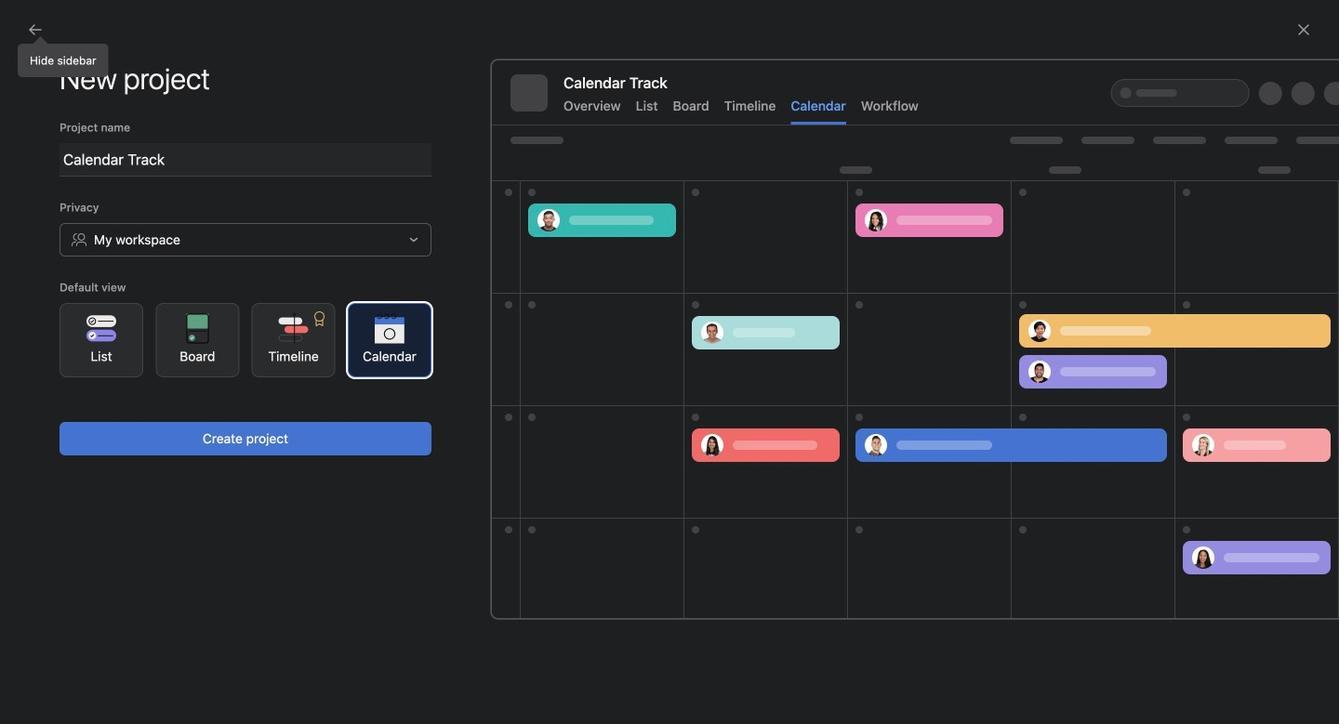 Task type: describe. For each thing, give the bounding box(es) containing it.
close image
[[1297, 22, 1312, 37]]

Mark complete checkbox
[[824, 314, 847, 337]]

global element
[[0, 46, 223, 157]]

go back image
[[28, 22, 43, 37]]

add task image
[[1022, 175, 1036, 190]]

projects element
[[0, 363, 223, 489]]

2 add task image from the left
[[1304, 175, 1319, 190]]

this is a preview of your project image
[[491, 60, 1340, 620]]



Task type: vqa. For each thing, say whether or not it's contained in the screenshot.
6th list item from the bottom
no



Task type: locate. For each thing, give the bounding box(es) containing it.
0 horizontal spatial add task image
[[739, 175, 754, 190]]

0 vertical spatial mark complete checkbox
[[259, 221, 281, 244]]

insights element
[[0, 169, 223, 296]]

2 vertical spatial mark complete checkbox
[[259, 408, 281, 430]]

add task image
[[739, 175, 754, 190], [1304, 175, 1319, 190]]

starred element
[[0, 296, 223, 363]]

Mark complete checkbox
[[259, 221, 281, 244], [259, 314, 281, 337], [259, 408, 281, 430]]

1 horizontal spatial add task image
[[1304, 175, 1319, 190]]

tooltip
[[19, 39, 107, 76]]

1 mark complete checkbox from the top
[[259, 221, 281, 244]]

hide sidebar image
[[24, 15, 39, 30]]

mark complete image
[[259, 221, 281, 244], [259, 314, 281, 337], [824, 314, 847, 337], [259, 408, 281, 430]]

1 add task image from the left
[[739, 175, 754, 190]]

1 vertical spatial mark complete checkbox
[[259, 314, 281, 337]]

2 mark complete checkbox from the top
[[259, 314, 281, 337]]

None text field
[[60, 143, 432, 177]]

3 mark complete checkbox from the top
[[259, 408, 281, 430]]



